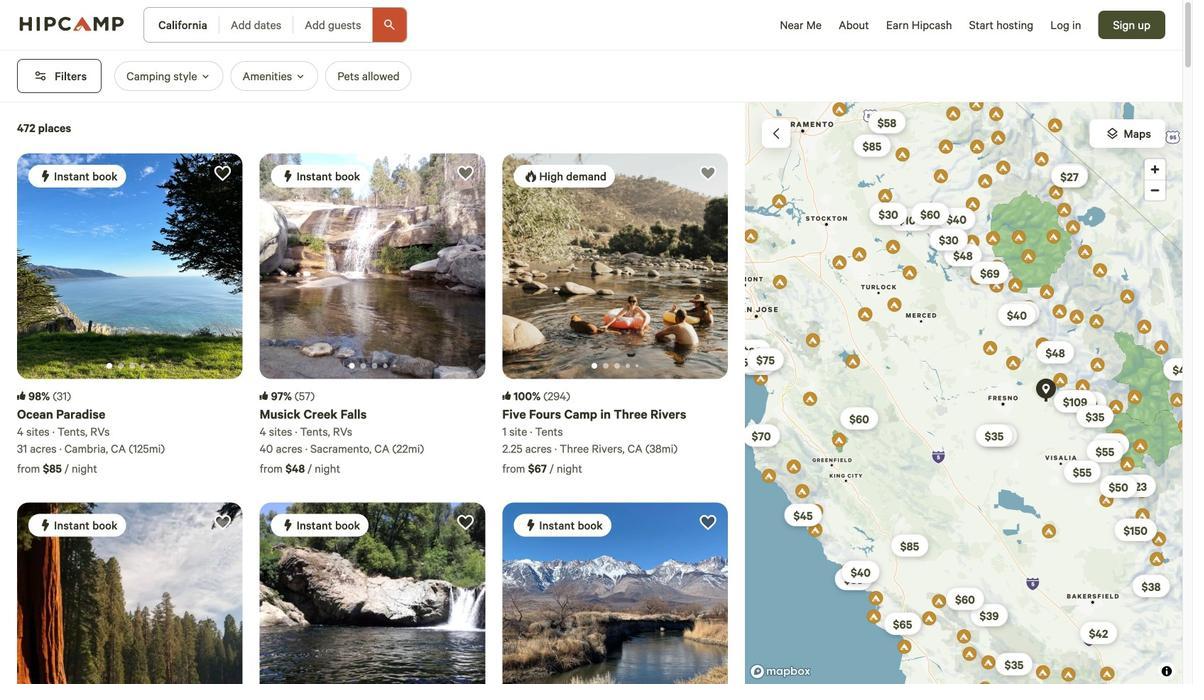 Task type: locate. For each thing, give the bounding box(es) containing it.
zoom out image
[[1145, 180, 1166, 200]]

toggle attribution image
[[1163, 663, 1171, 679]]

zoom in image
[[1145, 159, 1166, 180]]

map region
[[745, 102, 1183, 684]]

current image image
[[106, 363, 112, 369], [118, 363, 123, 369], [129, 363, 135, 369], [349, 363, 355, 369], [360, 363, 366, 369], [372, 363, 378, 369], [592, 363, 597, 369], [603, 363, 609, 369], [615, 363, 620, 369], [141, 364, 145, 368], [383, 364, 387, 368], [626, 364, 630, 368], [150, 365, 153, 367], [393, 365, 396, 367], [636, 365, 639, 367]]



Task type: describe. For each thing, give the bounding box(es) containing it.
map marker element
[[1036, 379, 1056, 402]]



Task type: vqa. For each thing, say whether or not it's contained in the screenshot.
zoom in image
yes



